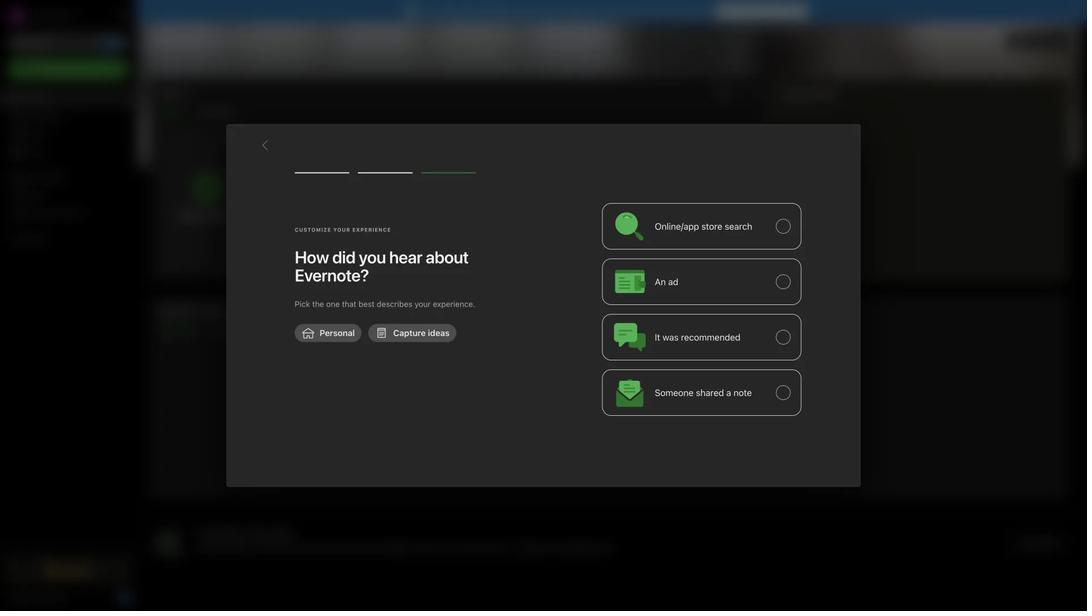 Task type: vqa. For each thing, say whether or not it's contained in the screenshot.
Add filters 'Field' on the top of page
no



Task type: describe. For each thing, give the bounding box(es) containing it.
evernote?
[[295, 265, 369, 285]]

online/app
[[655, 221, 699, 232]]

shared with me link
[[0, 204, 135, 223]]

anytime.
[[680, 7, 711, 16]]

evernote inside customize your home with evernote personal you can add and remove widgets, reorder and resize them, or change your background.
[[216, 543, 250, 552]]

one
[[326, 300, 340, 309]]

shared with me
[[25, 209, 82, 218]]

Search text field
[[15, 33, 121, 53]]

your inside customize your home with evernote personal you can add and remove widgets, reorder and resize them, or change your background.
[[547, 543, 564, 552]]

them,
[[484, 543, 506, 552]]

cancel
[[652, 7, 677, 16]]

across
[[565, 7, 589, 16]]

started
[[41, 593, 68, 602]]

1 vertical spatial customize button
[[1008, 534, 1069, 553]]

notebooks
[[25, 172, 65, 182]]

home
[[25, 93, 47, 102]]

can
[[302, 543, 316, 552]]

tree containing home
[[0, 89, 136, 549]]

2 horizontal spatial personal
[[475, 7, 507, 16]]

get started
[[25, 593, 68, 602]]

expand notebooks image
[[3, 173, 12, 182]]

how did you hear about evernote?
[[295, 247, 469, 285]]

pick
[[295, 300, 310, 309]]

17,
[[962, 37, 971, 45]]

online/app store search
[[655, 221, 752, 232]]

recently captured button
[[157, 305, 244, 318]]

2 horizontal spatial your
[[601, 7, 618, 16]]

trash
[[25, 234, 45, 243]]

2023
[[973, 37, 989, 45]]

0
[[123, 594, 127, 602]]

new
[[25, 65, 41, 74]]

good morning, john!
[[150, 34, 254, 47]]

friday, november 17, 2023
[[896, 37, 989, 45]]

experience.
[[433, 300, 475, 309]]

try
[[425, 7, 437, 16]]

for for free:
[[509, 7, 520, 16]]

online/app store search button
[[602, 203, 801, 250]]

try evernote personal for free: sync across all your devices. cancel anytime.
[[425, 7, 711, 16]]

you inside customize your home with evernote personal you can add and remove widgets, reorder and resize them, or change your background.
[[286, 543, 300, 552]]

capture ideas
[[393, 328, 450, 338]]

web clips tab
[[159, 324, 196, 335]]

shortcuts button
[[0, 107, 135, 125]]

new button
[[7, 59, 129, 80]]

with
[[197, 543, 214, 552]]

emails tab
[[339, 324, 363, 335]]

captured
[[201, 307, 244, 316]]

was
[[663, 332, 679, 343]]

widgets,
[[380, 543, 412, 552]]

good
[[150, 34, 177, 47]]

shortcuts
[[25, 111, 61, 121]]

suggested
[[198, 106, 238, 115]]

shared
[[696, 387, 724, 398]]

1 vertical spatial customize
[[1018, 539, 1059, 548]]

november
[[923, 37, 960, 45]]

scratch
[[781, 90, 818, 99]]

you inside how did you hear about evernote?
[[359, 247, 386, 267]]

your for home
[[246, 529, 268, 538]]

scratch pad button
[[779, 88, 836, 101]]

get for get it free for 7 days
[[723, 7, 737, 16]]

0 horizontal spatial note
[[223, 209, 240, 220]]

how
[[295, 247, 329, 267]]

customize for customize your experience
[[295, 227, 331, 233]]

clips
[[178, 324, 196, 333]]

or
[[508, 543, 515, 552]]

notebooks link
[[0, 168, 135, 186]]

did
[[332, 247, 355, 267]]

store
[[701, 221, 722, 232]]

tab list for recently captured
[[152, 324, 1067, 335]]

recent tab
[[159, 106, 185, 118]]

it
[[739, 7, 744, 16]]

someone shared a note button
[[602, 370, 801, 416]]



Task type: locate. For each thing, give the bounding box(es) containing it.
1 and from the left
[[334, 543, 348, 552]]

0 vertical spatial get
[[723, 7, 737, 16]]

audio
[[305, 324, 326, 333]]

add
[[318, 543, 332, 552]]

settings image
[[115, 9, 129, 23]]

tasks
[[25, 148, 46, 157]]

1 vertical spatial personal
[[320, 328, 355, 338]]

get inside get it free for 7 days button
[[723, 7, 737, 16]]

for inside button
[[763, 7, 774, 16]]

0 horizontal spatial notes
[[25, 129, 47, 139]]

1 vertical spatial your
[[246, 529, 268, 538]]

new
[[204, 209, 221, 220]]

notes link
[[0, 125, 135, 143]]

1 vertical spatial notes
[[25, 129, 47, 139]]

1 horizontal spatial personal
[[320, 328, 355, 338]]

for for 7
[[763, 7, 774, 16]]

tasks button
[[0, 143, 135, 161]]

0 horizontal spatial personal
[[252, 543, 284, 552]]

evernote right try
[[439, 7, 473, 16]]

2 tab list from the top
[[152, 324, 1067, 335]]

customize your home with evernote personal you can add and remove widgets, reorder and resize them, or change your background.
[[197, 529, 613, 552]]

morning,
[[180, 34, 224, 47]]

0 vertical spatial customize button
[[1007, 32, 1069, 50]]

with
[[53, 209, 68, 218]]

all
[[591, 7, 599, 16]]

sync
[[545, 7, 563, 16]]

None search field
[[15, 33, 121, 53]]

1 horizontal spatial you
[[359, 247, 386, 267]]

it
[[655, 332, 660, 343]]

your for experience
[[333, 227, 350, 233]]

get it free for 7 days
[[723, 7, 801, 16]]

notes button
[[157, 87, 199, 101]]

customize your experience
[[295, 227, 391, 233]]

2 and from the left
[[444, 543, 457, 552]]

0 vertical spatial your
[[601, 7, 618, 16]]

1 vertical spatial you
[[286, 543, 300, 552]]

devices.
[[620, 7, 650, 16]]

1 vertical spatial customize
[[197, 529, 243, 538]]

personal left free:
[[475, 7, 507, 16]]

upgrade
[[58, 566, 92, 575]]

resize
[[460, 543, 482, 552]]

recommended
[[681, 332, 740, 343]]

2 for from the left
[[763, 7, 774, 16]]

an
[[655, 276, 666, 287]]

capture
[[393, 328, 426, 338]]

trash link
[[0, 229, 135, 247]]

your inside customize your home with evernote personal you can add and remove widgets, reorder and resize them, or change your background.
[[246, 529, 268, 538]]

your right describes
[[415, 300, 431, 309]]

notes inside tree
[[25, 129, 47, 139]]

your up did
[[333, 227, 350, 233]]

reorder
[[414, 543, 441, 552]]

remove
[[350, 543, 378, 552]]

personal inside customize your home with evernote personal you can add and remove widgets, reorder and resize them, or change your background.
[[252, 543, 284, 552]]

you down experience
[[359, 247, 386, 267]]

0 vertical spatial you
[[359, 247, 386, 267]]

web
[[159, 324, 176, 333]]

tree
[[0, 89, 136, 549]]

personal down one
[[320, 328, 355, 338]]

0 horizontal spatial your
[[246, 529, 268, 538]]

and left resize
[[444, 543, 457, 552]]

1 horizontal spatial and
[[444, 543, 457, 552]]

free:
[[522, 7, 541, 16]]

evernote right with
[[216, 543, 250, 552]]

customize up with
[[197, 529, 243, 538]]

0 horizontal spatial get
[[25, 593, 39, 602]]

change
[[518, 543, 545, 552]]

1 horizontal spatial your
[[333, 227, 350, 233]]

0 vertical spatial tab list
[[152, 106, 756, 118]]

tab list containing web clips
[[152, 324, 1067, 335]]

about
[[426, 247, 469, 267]]

1 vertical spatial get
[[25, 593, 39, 602]]

0 horizontal spatial your
[[415, 300, 431, 309]]

1 for from the left
[[509, 7, 520, 16]]

1 horizontal spatial customize
[[295, 227, 331, 233]]

customize inside customize your home with evernote personal you can add and remove widgets, reorder and resize them, or change your background.
[[197, 529, 243, 538]]

customize up how
[[295, 227, 331, 233]]

images
[[209, 324, 236, 333]]

that
[[342, 300, 356, 309]]

personal
[[475, 7, 507, 16], [320, 328, 355, 338], [252, 543, 284, 552]]

1 horizontal spatial get
[[723, 7, 737, 16]]

describes
[[377, 300, 412, 309]]

recently captured
[[159, 307, 244, 316]]

your right the all
[[601, 7, 618, 16]]

tab list for notes
[[152, 106, 756, 118]]

ad
[[668, 276, 678, 287]]

customize for customize your home with evernote personal you can add and remove widgets, reorder and resize them, or change your background.
[[197, 529, 243, 538]]

1 vertical spatial tab list
[[152, 324, 1067, 335]]

1 horizontal spatial note
[[734, 387, 752, 398]]

recently
[[159, 307, 199, 316]]

an ad button
[[602, 259, 801, 305]]

your left home
[[246, 529, 268, 538]]

1 horizontal spatial evernote
[[439, 7, 473, 16]]

1 vertical spatial your
[[415, 300, 431, 309]]

0 vertical spatial your
[[333, 227, 350, 233]]

ideas
[[428, 328, 450, 338]]

and right 'add'
[[334, 543, 348, 552]]

tags
[[25, 191, 43, 200]]

it was recommended button
[[602, 314, 801, 361]]

0 horizontal spatial you
[[286, 543, 300, 552]]

1 vertical spatial evernote
[[216, 543, 250, 552]]

1 vertical spatial note
[[734, 387, 752, 398]]

scratch pad
[[781, 90, 836, 99]]

your
[[601, 7, 618, 16], [415, 300, 431, 309], [547, 543, 564, 552]]

note right the new at the top left of the page
[[223, 209, 240, 220]]

personal down home
[[252, 543, 284, 552]]

days
[[783, 7, 801, 16]]

0 vertical spatial notes
[[159, 89, 186, 99]]

0 vertical spatial customize
[[295, 227, 331, 233]]

1 horizontal spatial notes
[[159, 89, 186, 99]]

0 vertical spatial note
[[223, 209, 240, 220]]

create
[[176, 209, 202, 220]]

note right a
[[734, 387, 752, 398]]

someone
[[655, 387, 694, 398]]

evernote
[[439, 7, 473, 16], [216, 543, 250, 552]]

1 horizontal spatial for
[[763, 7, 774, 16]]

audio tab
[[305, 324, 326, 335]]

for left free:
[[509, 7, 520, 16]]

pad
[[821, 90, 836, 99]]

tab list
[[152, 106, 756, 118], [152, 324, 1067, 335]]

it was recommended
[[655, 332, 740, 343]]

1 horizontal spatial your
[[547, 543, 564, 552]]

notes
[[159, 89, 186, 99], [25, 129, 47, 139]]

Start writing… text field
[[781, 107, 1068, 272]]

you
[[359, 247, 386, 267], [286, 543, 300, 552]]

images tab
[[209, 324, 236, 335]]

a
[[726, 387, 731, 398]]

free
[[746, 7, 761, 16]]

suggested tab
[[198, 106, 238, 118]]

recent
[[159, 106, 185, 115]]

the
[[312, 300, 324, 309]]

0 horizontal spatial and
[[334, 543, 348, 552]]

me
[[70, 209, 82, 218]]

2 vertical spatial your
[[547, 543, 564, 552]]

best
[[359, 300, 375, 309]]

0 horizontal spatial evernote
[[216, 543, 250, 552]]

home link
[[0, 89, 136, 107]]

web clips
[[159, 324, 196, 333]]

0 vertical spatial personal
[[475, 7, 507, 16]]

pick the one that best describes your experience.
[[295, 300, 475, 309]]

experience
[[352, 227, 391, 233]]

an ad
[[655, 276, 678, 287]]

create new note
[[176, 209, 240, 220]]

1 tab list from the top
[[152, 106, 756, 118]]

background.
[[566, 543, 613, 552]]

2 vertical spatial personal
[[252, 543, 284, 552]]

emails
[[339, 324, 363, 333]]

get for get started
[[25, 593, 39, 602]]

0 vertical spatial evernote
[[439, 7, 473, 16]]

notes up recent
[[159, 89, 186, 99]]

tags button
[[0, 186, 135, 204]]

customize
[[1027, 36, 1064, 45], [1018, 539, 1059, 548]]

your right change
[[547, 543, 564, 552]]

7
[[776, 7, 781, 16]]

hear
[[389, 247, 422, 267]]

tab list containing recent
[[152, 106, 756, 118]]

upgrade button
[[7, 559, 129, 582]]

for left 7
[[763, 7, 774, 16]]

0 horizontal spatial for
[[509, 7, 520, 16]]

0 horizontal spatial customize
[[197, 529, 243, 538]]

get it free for 7 days button
[[716, 4, 807, 19]]

you left can
[[286, 543, 300, 552]]

0 vertical spatial customize
[[1027, 36, 1064, 45]]

home
[[270, 529, 293, 538]]

get left it
[[723, 7, 737, 16]]

shared
[[25, 209, 51, 218]]

get left started
[[25, 593, 39, 602]]

notes inside button
[[159, 89, 186, 99]]

note
[[223, 209, 240, 220], [734, 387, 752, 398]]

notes up tasks
[[25, 129, 47, 139]]



